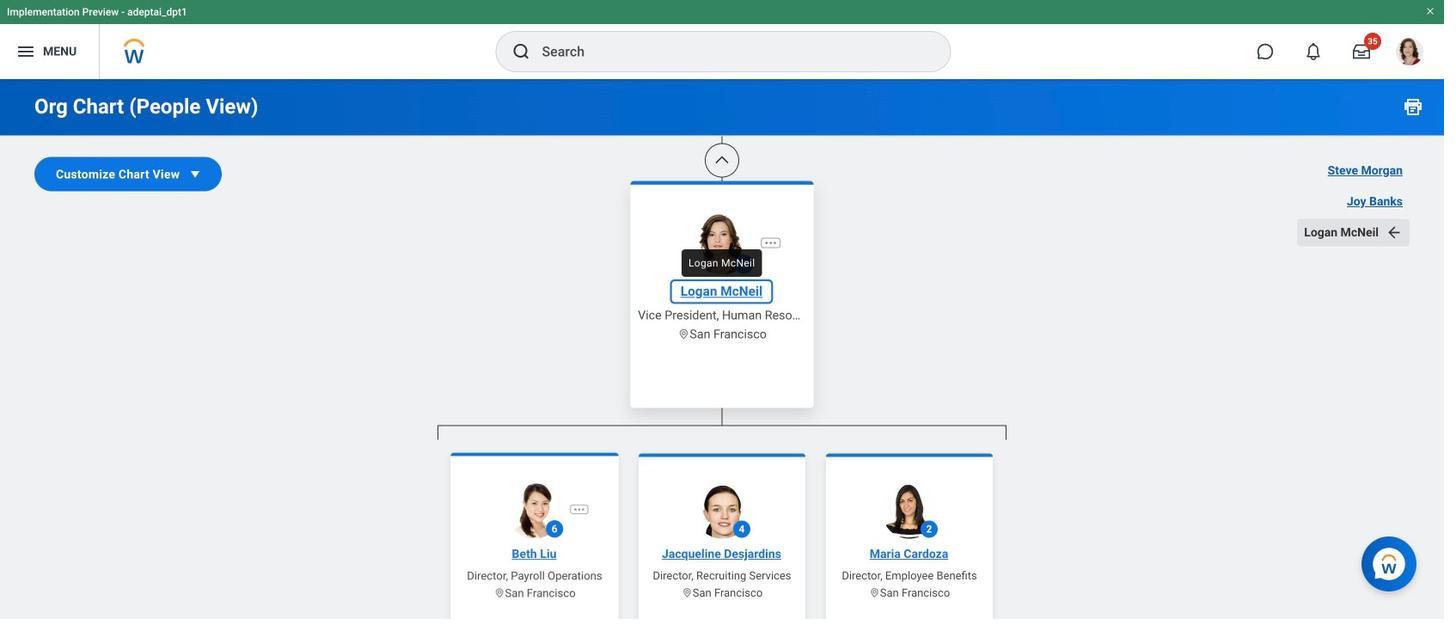 Task type: describe. For each thing, give the bounding box(es) containing it.
arrow left image
[[1386, 224, 1404, 241]]

logan mcneil, logan mcneil, 3 direct reports element
[[438, 440, 1007, 619]]

close environment banner image
[[1426, 6, 1436, 16]]

caret down image
[[187, 166, 204, 183]]

justify image
[[15, 41, 36, 62]]

location image
[[682, 587, 693, 599]]

related actions image inside logan mcneil, logan mcneil, 3 direct reports element
[[575, 501, 589, 514]]

Search Workday  search field
[[542, 33, 916, 71]]



Task type: vqa. For each thing, say whether or not it's contained in the screenshot.
the 'Health'
no



Task type: locate. For each thing, give the bounding box(es) containing it.
related actions image
[[764, 236, 778, 250], [575, 501, 589, 514]]

main content
[[0, 0, 1445, 619]]

print org chart image
[[1404, 96, 1424, 117]]

location image for related actions image within logan mcneil, logan mcneil, 3 direct reports element
[[492, 589, 504, 601]]

0 horizontal spatial location image
[[492, 589, 504, 601]]

location image
[[678, 328, 690, 340], [869, 587, 881, 599], [492, 589, 504, 601]]

tooltip
[[677, 244, 768, 282]]

1 horizontal spatial location image
[[678, 328, 690, 340]]

chevron up image
[[714, 152, 731, 169]]

1 horizontal spatial related actions image
[[764, 236, 778, 250]]

0 vertical spatial related actions image
[[764, 236, 778, 250]]

notifications large image
[[1306, 43, 1323, 60]]

2 horizontal spatial location image
[[869, 587, 881, 599]]

1 vertical spatial related actions image
[[575, 501, 589, 514]]

inbox large image
[[1354, 43, 1371, 60]]

location image for the right related actions image
[[678, 328, 690, 340]]

search image
[[511, 41, 532, 62]]

profile logan mcneil image
[[1397, 38, 1424, 69]]

banner
[[0, 0, 1445, 79]]

0 horizontal spatial related actions image
[[575, 501, 589, 514]]



